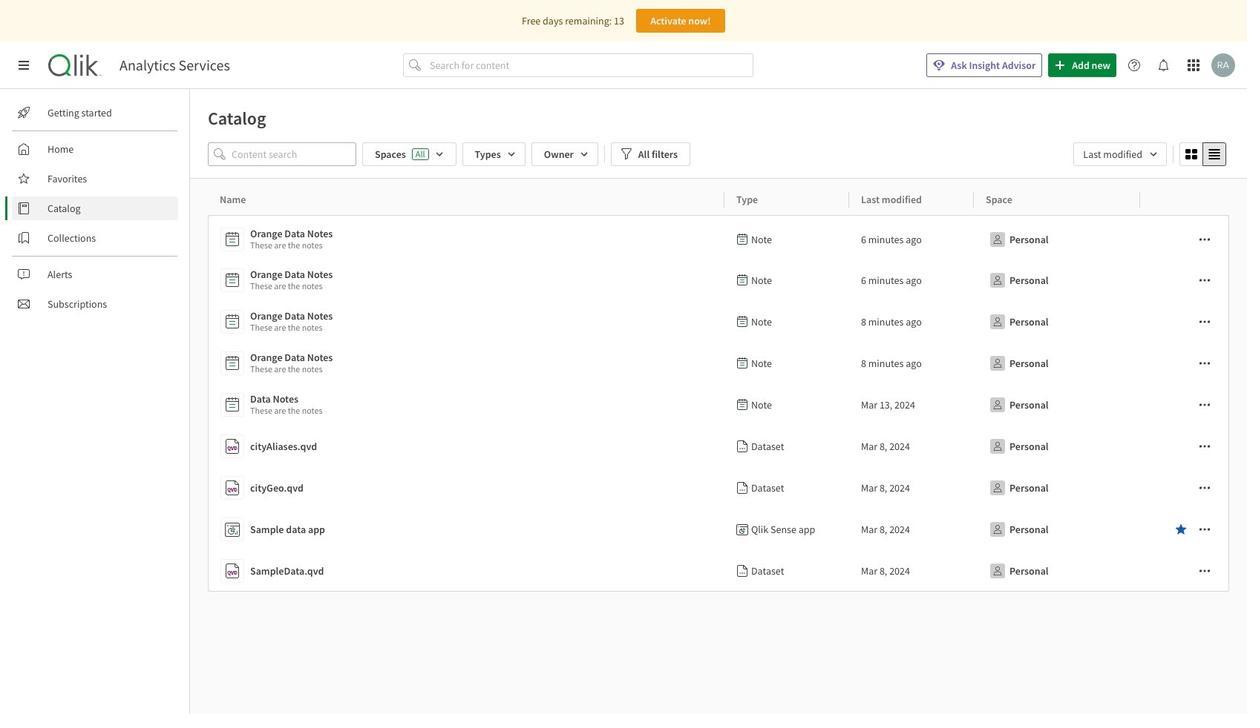 Task type: describe. For each thing, give the bounding box(es) containing it.
list view image
[[1208, 148, 1220, 160]]

ruby anderson image
[[1211, 53, 1235, 77]]

close sidebar menu image
[[18, 59, 30, 71]]

analytics services element
[[120, 56, 230, 74]]

6 more actions image from the top
[[1199, 566, 1211, 578]]

1 more actions image from the top
[[1199, 234, 1211, 246]]

2 more actions image from the top
[[1199, 316, 1211, 328]]

3 more actions image from the top
[[1199, 524, 1211, 536]]



Task type: locate. For each thing, give the bounding box(es) containing it.
1 more actions image from the top
[[1199, 275, 1211, 287]]

4 more actions image from the top
[[1199, 399, 1211, 411]]

5 more actions image from the top
[[1199, 441, 1211, 453]]

None field
[[1074, 143, 1167, 166]]

2 more actions image from the top
[[1199, 482, 1211, 494]]

0 vertical spatial more actions image
[[1199, 234, 1211, 246]]

Search for content text field
[[427, 53, 753, 77]]

Content search text field
[[232, 143, 356, 166]]

navigation pane element
[[0, 95, 189, 322]]

1 vertical spatial more actions image
[[1199, 482, 1211, 494]]

3 more actions image from the top
[[1199, 358, 1211, 370]]

switch view group
[[1180, 143, 1226, 166]]

remove from favorites image
[[1175, 524, 1187, 536]]

cell
[[724, 215, 849, 260], [849, 215, 974, 260], [974, 215, 1140, 260], [1140, 215, 1230, 260], [724, 260, 849, 301], [849, 260, 974, 301], [974, 260, 1140, 301], [1140, 260, 1230, 301], [724, 301, 849, 343], [849, 301, 974, 343], [974, 301, 1140, 343], [1140, 301, 1230, 343], [724, 343, 849, 385], [849, 343, 974, 385], [974, 343, 1140, 385], [1140, 343, 1230, 385], [724, 385, 849, 426], [849, 385, 974, 426], [974, 385, 1140, 426], [1140, 385, 1230, 426], [724, 426, 849, 468], [849, 426, 974, 468], [974, 426, 1140, 468], [1140, 426, 1230, 468], [724, 468, 849, 509], [849, 468, 974, 509], [974, 468, 1140, 509], [1140, 468, 1230, 509], [724, 509, 849, 551], [849, 509, 974, 551], [974, 509, 1140, 551], [1140, 509, 1230, 551], [724, 551, 849, 592], [849, 551, 974, 592], [974, 551, 1140, 592], [1140, 551, 1230, 592]]

none field inside the filters region
[[1074, 143, 1167, 166]]

2 vertical spatial more actions image
[[1199, 524, 1211, 536]]

filters region
[[190, 140, 1247, 178]]

more actions image
[[1199, 275, 1211, 287], [1199, 316, 1211, 328], [1199, 358, 1211, 370], [1199, 399, 1211, 411], [1199, 441, 1211, 453], [1199, 566, 1211, 578]]

tile view image
[[1185, 148, 1197, 160]]

more actions image
[[1199, 234, 1211, 246], [1199, 482, 1211, 494], [1199, 524, 1211, 536]]



Task type: vqa. For each thing, say whether or not it's contained in the screenshot.
3rd More actions icon
yes



